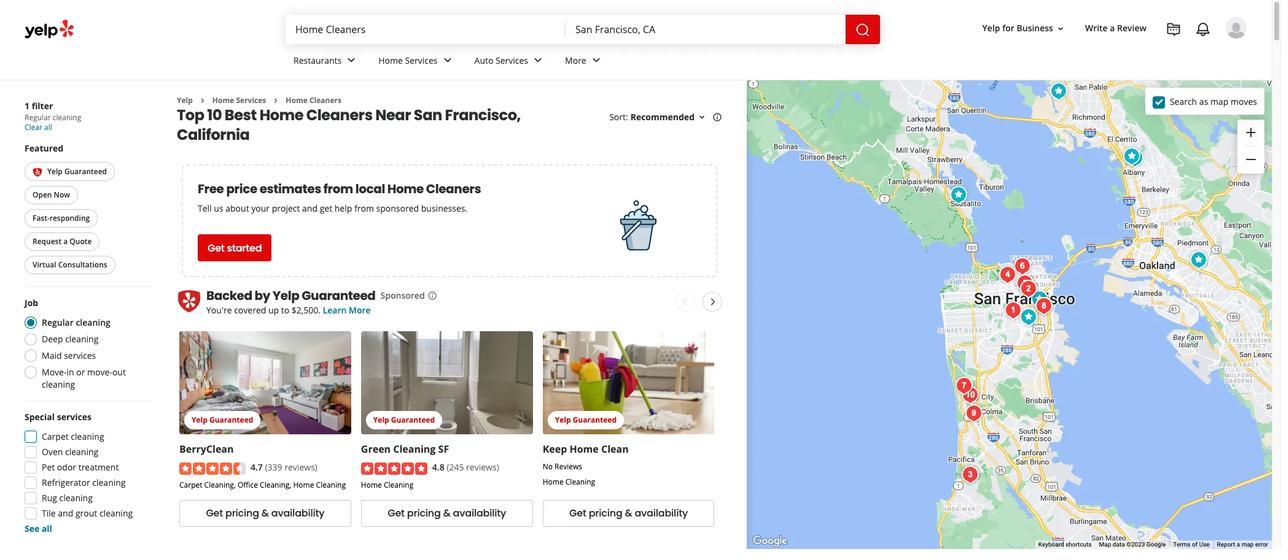 Task type: vqa. For each thing, say whether or not it's contained in the screenshot.
the map related to error
yes



Task type: describe. For each thing, give the bounding box(es) containing it.
up
[[268, 305, 279, 317]]

berryclean link
[[179, 443, 234, 457]]

fast-responding
[[33, 213, 90, 224]]

virtual consultations
[[33, 260, 107, 271]]

home down "4.7 (339 reviews)" on the left bottom of the page
[[293, 480, 314, 491]]

0 horizontal spatial home services link
[[212, 95, 266, 106]]

3 yelp guaranteed link from the left
[[543, 332, 715, 435]]

lotus cleaning services image
[[1186, 248, 1211, 273]]

carpet cleaning, office cleaning, home cleaning
[[179, 480, 346, 491]]

open
[[33, 190, 52, 200]]

none field near
[[576, 23, 836, 36]]

services for maid services
[[64, 350, 96, 362]]

your
[[251, 203, 270, 215]]

move-
[[42, 367, 67, 379]]

request a quote
[[33, 237, 92, 247]]

cleaning for regular
[[76, 317, 110, 329]]

map for moves
[[1211, 96, 1229, 107]]

amazing cleaning team image
[[1010, 254, 1035, 279]]

services for special services
[[57, 412, 91, 423]]

home down 4.8 star rating image
[[361, 480, 382, 491]]

error
[[1256, 542, 1268, 549]]

auto services link
[[465, 44, 555, 80]]

home right top
[[212, 95, 234, 106]]

cleaning inside move-in or move-out cleaning
[[42, 379, 75, 391]]

cleaning glow image
[[1027, 287, 1052, 312]]

more inside the business categories element
[[565, 54, 586, 66]]

cleaners down "restaurants" link on the top left of page
[[310, 95, 342, 106]]

learn more link
[[323, 305, 371, 317]]

restaurants link
[[284, 44, 369, 80]]

regular inside option group
[[42, 317, 74, 329]]

all inside 1 filter regular cleaning clear all
[[44, 122, 52, 133]]

local
[[355, 181, 385, 198]]

deep
[[42, 334, 63, 345]]

shortcuts
[[1066, 542, 1092, 549]]

business categories element
[[284, 44, 1248, 80]]

cleaners inside free price estimates from local home cleaners tell us about your project and get help from sponsored businesses.
[[426, 181, 481, 198]]

previous image
[[678, 295, 692, 310]]

search
[[1170, 96, 1197, 107]]

grout
[[75, 508, 97, 520]]

report
[[1217, 542, 1235, 549]]

guaranteed for keep home clean
[[573, 415, 617, 426]]

1 vertical spatial home services
[[212, 95, 266, 106]]

& for berryclean
[[262, 507, 269, 521]]

map data ©2023 google
[[1099, 542, 1166, 549]]

no
[[543, 462, 553, 473]]

california
[[177, 125, 250, 145]]

home cleaners link
[[286, 95, 342, 106]]

24 chevron down v2 image for restaurants
[[344, 53, 359, 68]]

search as map moves
[[1170, 96, 1257, 107]]

0 horizontal spatial services
[[236, 95, 266, 106]]

16 chevron down v2 image
[[697, 113, 707, 122]]

oven
[[42, 447, 63, 458]]

10
[[207, 105, 222, 126]]

write a review link
[[1080, 17, 1152, 40]]

group containing special services
[[21, 412, 152, 536]]

more link
[[555, 44, 613, 80]]

move-
[[87, 367, 112, 379]]

best
[[225, 105, 257, 126]]

yelp for business button
[[978, 17, 1071, 40]]

open now button
[[25, 186, 78, 205]]

yelp left 10
[[177, 95, 193, 106]]

reviews
[[555, 462, 582, 473]]

in
[[67, 367, 74, 379]]

job
[[25, 298, 38, 309]]

price
[[226, 181, 257, 198]]

tile
[[42, 508, 56, 520]]

home services inside "link"
[[379, 54, 438, 66]]

home down no
[[543, 478, 564, 488]]

berryclean
[[179, 443, 234, 457]]

and inside group
[[58, 508, 73, 520]]

1 cleaning, from the left
[[204, 480, 236, 491]]

victory's cleaning services image
[[958, 383, 983, 408]]

sponsored
[[376, 203, 419, 215]]

pricing for berryclean
[[225, 507, 259, 521]]

16 info v2 image for backed by yelp guaranteed
[[427, 291, 437, 301]]

cleaning for rug
[[59, 493, 93, 505]]

home down restaurants
[[286, 95, 308, 106]]

map region
[[621, 49, 1281, 550]]

loany's deep cleaning service image
[[962, 402, 986, 426]]

home inside free price estimates from local home cleaners tell us about your project and get help from sponsored businesses.
[[387, 181, 424, 198]]

1 vertical spatial all
[[42, 524, 52, 535]]

get inside button
[[208, 241, 225, 255]]

clear all link
[[25, 122, 52, 133]]

option group containing job
[[21, 298, 152, 392]]

special services
[[25, 412, 91, 423]]

tell
[[198, 203, 212, 215]]

zoom in image
[[1244, 125, 1259, 140]]

4.7
[[251, 462, 263, 474]]

get started
[[208, 241, 262, 255]]

keep home clean no reviews home cleaning
[[543, 443, 629, 488]]

office
[[238, 480, 258, 491]]

learn
[[323, 305, 347, 317]]

now
[[54, 190, 70, 200]]

out
[[112, 367, 126, 379]]

you're covered up to $2,500. learn more
[[206, 305, 371, 317]]

green cleaning sf link
[[361, 443, 449, 457]]

you're
[[206, 305, 232, 317]]

google
[[1147, 542, 1166, 549]]

jmb cleaning services image
[[946, 183, 971, 208]]

map for error
[[1242, 542, 1254, 549]]

auto
[[475, 54, 494, 66]]

(245
[[447, 462, 464, 474]]

24 chevron down v2 image
[[440, 53, 455, 68]]

get pricing & availability button for berryclean
[[179, 501, 351, 528]]

fast-responding button
[[25, 210, 98, 228]]

& for green cleaning sf
[[443, 507, 451, 521]]

24 chevron down v2 image for more
[[589, 53, 604, 68]]

for
[[1003, 22, 1015, 34]]

move-in or move-out cleaning
[[42, 367, 126, 391]]

tile and grout cleaning
[[42, 508, 133, 520]]

16 yelp guaranteed v2 image
[[33, 167, 42, 177]]

odor
[[57, 462, 76, 474]]

and inside free price estimates from local home cleaners tell us about your project and get help from sponsored businesses.
[[302, 203, 318, 215]]

cleaners inside top 10 best home cleaners near san francisco, california
[[306, 105, 373, 126]]

services for auto services link
[[496, 54, 528, 66]]

0 vertical spatial from
[[324, 181, 353, 198]]

home cleaning
[[361, 480, 414, 491]]

services for rightmost home services "link"
[[405, 54, 438, 66]]

angel's cleaning services image
[[1016, 305, 1041, 330]]

home up reviews
[[570, 443, 599, 457]]

terms
[[1174, 542, 1191, 549]]

cleaning for carpet
[[71, 431, 104, 443]]

virtual consultations button
[[25, 256, 115, 275]]

of
[[1192, 542, 1198, 549]]

map
[[1099, 542, 1111, 549]]

get for keep home clean
[[569, 507, 586, 521]]

open now
[[33, 190, 70, 200]]

cleaning for refrigerator
[[92, 478, 126, 489]]

ana's cleaning services image
[[995, 263, 1020, 287]]

sort:
[[609, 111, 628, 123]]

Near text field
[[576, 23, 836, 36]]

rug cleaning
[[42, 493, 93, 505]]

sponsored
[[381, 290, 425, 302]]

carpet for carpet cleaning, office cleaning, home cleaning
[[179, 480, 202, 491]]

yelp guaranteed button
[[25, 162, 115, 181]]

yelp link
[[177, 95, 193, 106]]

nolan p. image
[[1225, 17, 1248, 39]]

yelp guaranteed for green cleaning sf
[[373, 415, 435, 426]]

backed
[[206, 288, 252, 305]]

1 horizontal spatial home services link
[[369, 44, 465, 80]]

projects image
[[1166, 22, 1181, 37]]

user actions element
[[973, 15, 1265, 91]]

16 chevron right v2 image for home cleaners
[[271, 96, 281, 106]]

next image
[[706, 295, 721, 310]]



Task type: locate. For each thing, give the bounding box(es) containing it.
1 none field from the left
[[295, 23, 556, 36]]

get
[[320, 203, 332, 215]]

cleaning down treatment
[[92, 478, 126, 489]]

home inside "link"
[[379, 54, 403, 66]]

cleaning up oven cleaning
[[71, 431, 104, 443]]

home services up california
[[212, 95, 266, 106]]

1 16 chevron right v2 image from the left
[[198, 96, 208, 106]]

0 horizontal spatial more
[[349, 305, 371, 317]]

carpet
[[42, 431, 69, 443], [179, 480, 202, 491]]

regular
[[25, 112, 51, 123], [42, 317, 74, 329]]

1 horizontal spatial services
[[405, 54, 438, 66]]

yelp guaranteed for berryclean
[[192, 415, 253, 426]]

services up or
[[64, 350, 96, 362]]

carpet up oven
[[42, 431, 69, 443]]

yelp for business
[[983, 22, 1053, 34]]

home down find field
[[379, 54, 403, 66]]

home services link up california
[[212, 95, 266, 106]]

oven cleaning
[[42, 447, 98, 458]]

a for request
[[63, 237, 68, 247]]

data
[[1113, 542, 1125, 549]]

3 & from the left
[[625, 507, 632, 521]]

yelp right 16 yelp guaranteed v2 image
[[47, 166, 63, 177]]

keep
[[543, 443, 567, 457]]

notifications image
[[1196, 22, 1211, 37]]

services up carpet cleaning at the bottom of the page
[[57, 412, 91, 423]]

get pricing & availability button
[[179, 501, 351, 528], [361, 501, 533, 528], [543, 501, 715, 528]]

moves
[[1231, 96, 1257, 107]]

24 chevron down v2 image inside "restaurants" link
[[344, 53, 359, 68]]

services inside option group
[[64, 350, 96, 362]]

16 info v2 image right 16 chevron down v2 icon
[[713, 113, 722, 122]]

1 horizontal spatial a
[[1110, 22, 1115, 34]]

recommended button
[[631, 111, 707, 123]]

cleaning for oven
[[65, 447, 98, 458]]

pricing down home cleaning
[[407, 507, 441, 521]]

backed by yelp guaranteed
[[206, 288, 376, 305]]

get down reviews
[[569, 507, 586, 521]]

3 get pricing & availability from the left
[[569, 507, 688, 521]]

refrigerator
[[42, 478, 90, 489]]

0 vertical spatial more
[[565, 54, 586, 66]]

1 24 chevron down v2 image from the left
[[344, 53, 359, 68]]

berryclean image
[[1032, 294, 1056, 319], [1032, 294, 1056, 319]]

1 horizontal spatial 16 info v2 image
[[713, 113, 722, 122]]

0 vertical spatial and
[[302, 203, 318, 215]]

regular cleaning
[[42, 317, 110, 329]]

keyboard shortcuts
[[1039, 542, 1092, 549]]

guaranteed inside button
[[64, 166, 107, 177]]

1 vertical spatial services
[[57, 412, 91, 423]]

None search field
[[286, 15, 883, 44]]

1 vertical spatial and
[[58, 508, 73, 520]]

alves cleaning image
[[1001, 299, 1026, 323]]

1 horizontal spatial more
[[565, 54, 586, 66]]

refrigerator cleaning
[[42, 478, 126, 489]]

availability
[[271, 507, 325, 521], [453, 507, 506, 521], [635, 507, 688, 521]]

2 horizontal spatial get pricing & availability
[[569, 507, 688, 521]]

0 horizontal spatial get pricing & availability
[[206, 507, 325, 521]]

get pricing & availability
[[206, 507, 325, 521], [388, 507, 506, 521], [569, 507, 688, 521]]

featured
[[25, 143, 63, 154]]

yelp up keep
[[555, 415, 571, 426]]

16 chevron right v2 image right yelp link
[[198, 96, 208, 106]]

4.8 (245 reviews)
[[432, 462, 499, 474]]

green
[[361, 443, 391, 457]]

services
[[405, 54, 438, 66], [496, 54, 528, 66], [236, 95, 266, 106]]

1 horizontal spatial 24 chevron down v2 image
[[531, 53, 545, 68]]

yelp left for
[[983, 22, 1000, 34]]

services right 10
[[236, 95, 266, 106]]

2 get pricing & availability from the left
[[388, 507, 506, 521]]

1 yelp guaranteed link from the left
[[179, 332, 351, 435]]

0 horizontal spatial carpet
[[42, 431, 69, 443]]

1 horizontal spatial from
[[354, 203, 374, 215]]

a inside 'link'
[[1110, 22, 1115, 34]]

filter
[[32, 100, 53, 112]]

report a map error
[[1217, 542, 1268, 549]]

sf
[[438, 443, 449, 457]]

services
[[64, 350, 96, 362], [57, 412, 91, 423]]

1 vertical spatial regular
[[42, 317, 74, 329]]

featured group
[[22, 143, 152, 277]]

yelp guaranteed inside button
[[47, 166, 107, 177]]

2 horizontal spatial a
[[1237, 542, 1240, 549]]

cleaning down reviews
[[566, 478, 595, 488]]

2 horizontal spatial services
[[496, 54, 528, 66]]

0 vertical spatial home services link
[[369, 44, 465, 80]]

business
[[1017, 22, 1053, 34]]

yelp guaranteed up berryclean
[[192, 415, 253, 426]]

2 cleaning, from the left
[[260, 480, 291, 491]]

0 horizontal spatial 16 info v2 image
[[427, 291, 437, 301]]

and down 'rug cleaning' at left bottom
[[58, 508, 73, 520]]

$2,500.
[[292, 305, 321, 317]]

cleaning inside 1 filter regular cleaning clear all
[[53, 112, 81, 123]]

search image
[[856, 22, 870, 37]]

cleaning up 4.8 star rating image
[[393, 443, 436, 457]]

carpet cleaning
[[42, 431, 104, 443]]

cleaning up pet odor treatment
[[65, 447, 98, 458]]

24 chevron down v2 image
[[344, 53, 359, 68], [531, 53, 545, 68], [589, 53, 604, 68]]

reviews) for berryclean
[[285, 462, 318, 474]]

1 vertical spatial home services link
[[212, 95, 266, 106]]

3 pricing from the left
[[589, 507, 623, 521]]

sunshine house cleaning services image
[[1013, 272, 1037, 296]]

0 horizontal spatial reviews)
[[285, 462, 318, 474]]

home up sponsored
[[387, 181, 424, 198]]

1 horizontal spatial home services
[[379, 54, 438, 66]]

guaranteed up green cleaning sf
[[391, 415, 435, 426]]

cleaning down "4.7 (339 reviews)" on the left bottom of the page
[[316, 480, 346, 491]]

2 horizontal spatial get pricing & availability button
[[543, 501, 715, 528]]

a for write
[[1110, 22, 1115, 34]]

cleaning, down 4.7 star rating image
[[204, 480, 236, 491]]

0 horizontal spatial 24 chevron down v2 image
[[344, 53, 359, 68]]

home services down find text box
[[379, 54, 438, 66]]

yelp guaranteed up keep home clean link
[[555, 415, 617, 426]]

regular inside 1 filter regular cleaning clear all
[[25, 112, 51, 123]]

businesses.
[[421, 203, 468, 215]]

from up help
[[324, 181, 353, 198]]

16 info v2 image
[[713, 113, 722, 122], [427, 291, 437, 301]]

a right report
[[1237, 542, 1240, 549]]

get started button
[[198, 235, 272, 262]]

0 vertical spatial regular
[[25, 112, 51, 123]]

16 chevron right v2 image left home cleaners
[[271, 96, 281, 106]]

1 & from the left
[[262, 507, 269, 521]]

1 horizontal spatial yelp guaranteed link
[[361, 332, 533, 435]]

4.8 star rating image
[[361, 463, 427, 475]]

yelp guaranteed
[[273, 288, 376, 305]]

1 vertical spatial map
[[1242, 542, 1254, 549]]

virtual
[[33, 260, 56, 271]]

1 vertical spatial a
[[63, 237, 68, 247]]

1 horizontal spatial map
[[1242, 542, 1254, 549]]

maid services
[[42, 350, 96, 362]]

cleaning inside keep home clean no reviews home cleaning
[[566, 478, 595, 488]]

pricing for green cleaning sf
[[407, 507, 441, 521]]

1 horizontal spatial cleaning,
[[260, 480, 291, 491]]

all right clear
[[44, 122, 52, 133]]

get down 4.7 star rating image
[[206, 507, 223, 521]]

san
[[414, 105, 442, 126]]

16 info v2 image for top 10 best home cleaners near san francisco, california
[[713, 113, 722, 122]]

near
[[376, 105, 411, 126]]

all right see
[[42, 524, 52, 535]]

2 pricing from the left
[[407, 507, 441, 521]]

a inside button
[[63, 237, 68, 247]]

get
[[208, 241, 225, 255], [206, 507, 223, 521], [388, 507, 405, 521], [569, 507, 586, 521]]

4.7 star rating image
[[179, 463, 246, 475]]

option group
[[21, 298, 152, 392]]

2 none field from the left
[[576, 23, 836, 36]]

group
[[1238, 120, 1265, 174], [21, 412, 152, 536]]

a left quote at the top
[[63, 237, 68, 247]]

yelp up berryclean
[[192, 415, 208, 426]]

guaranteed up now
[[64, 166, 107, 177]]

cleaning, down (339
[[260, 480, 291, 491]]

0 vertical spatial group
[[1238, 120, 1265, 174]]

recommended
[[631, 111, 695, 123]]

maid
[[42, 350, 62, 362]]

24 chevron down v2 image inside auto services link
[[531, 53, 545, 68]]

3 24 chevron down v2 image from the left
[[589, 53, 604, 68]]

0 horizontal spatial and
[[58, 508, 73, 520]]

None field
[[295, 23, 556, 36], [576, 23, 836, 36]]

cleaning
[[53, 112, 81, 123], [76, 317, 110, 329], [65, 334, 99, 345], [42, 379, 75, 391], [71, 431, 104, 443], [65, 447, 98, 458], [92, 478, 126, 489], [59, 493, 93, 505], [99, 508, 133, 520]]

0 horizontal spatial 16 chevron right v2 image
[[198, 96, 208, 106]]

0 horizontal spatial pricing
[[225, 507, 259, 521]]

1 horizontal spatial get pricing & availability
[[388, 507, 506, 521]]

16 chevron right v2 image
[[198, 96, 208, 106], [271, 96, 281, 106]]

yelp guaranteed for keep home clean
[[555, 415, 617, 426]]

fast-
[[33, 213, 50, 224]]

0 vertical spatial services
[[64, 350, 96, 362]]

all
[[44, 122, 52, 133], [42, 524, 52, 535]]

yelp
[[983, 22, 1000, 34], [177, 95, 193, 106], [47, 166, 63, 177], [192, 415, 208, 426], [373, 415, 389, 426], [555, 415, 571, 426]]

green cleaning sf image
[[958, 463, 983, 488]]

1 reviews) from the left
[[285, 462, 318, 474]]

Find text field
[[295, 23, 556, 36]]

0 horizontal spatial availability
[[271, 507, 325, 521]]

2 horizontal spatial pricing
[[589, 507, 623, 521]]

to
[[281, 305, 289, 317]]

a for report
[[1237, 542, 1240, 549]]

by
[[255, 288, 270, 305]]

home
[[379, 54, 403, 66], [212, 95, 234, 106], [286, 95, 308, 106], [260, 105, 303, 126], [387, 181, 424, 198], [570, 443, 599, 457], [543, 478, 564, 488], [293, 480, 314, 491], [361, 480, 382, 491]]

treatment
[[78, 462, 119, 474]]

started
[[227, 241, 262, 255]]

1 horizontal spatial group
[[1238, 120, 1265, 174]]

2 horizontal spatial availability
[[635, 507, 688, 521]]

yelp inside user actions element
[[983, 22, 1000, 34]]

home right best
[[260, 105, 303, 126]]

yelp guaranteed up now
[[47, 166, 107, 177]]

or
[[76, 367, 85, 379]]

carpet down 4.7 star rating image
[[179, 480, 202, 491]]

1
[[25, 100, 29, 112]]

as
[[1200, 96, 1208, 107]]

about
[[226, 203, 249, 215]]

get pricing & availability for green cleaning sf
[[388, 507, 506, 521]]

reviews)
[[285, 462, 318, 474], [466, 462, 499, 474]]

cleaners left near
[[306, 105, 373, 126]]

1 availability from the left
[[271, 507, 325, 521]]

a
[[1110, 22, 1115, 34], [63, 237, 68, 247], [1237, 542, 1240, 549]]

2 24 chevron down v2 image from the left
[[531, 53, 545, 68]]

0 horizontal spatial cleaning,
[[204, 480, 236, 491]]

16 chevron down v2 image
[[1056, 24, 1066, 34]]

guaranteed for green cleaning sf
[[391, 415, 435, 426]]

zoom out image
[[1244, 152, 1259, 167]]

home inside top 10 best home cleaners near san francisco, california
[[260, 105, 303, 126]]

0 vertical spatial a
[[1110, 22, 1115, 34]]

0 vertical spatial 16 info v2 image
[[713, 113, 722, 122]]

1 horizontal spatial none field
[[576, 23, 836, 36]]

write a review
[[1085, 22, 1147, 34]]

1 horizontal spatial get pricing & availability button
[[361, 501, 533, 528]]

covered
[[234, 305, 266, 317]]

0 vertical spatial map
[[1211, 96, 1229, 107]]

get for berryclean
[[206, 507, 223, 521]]

2 yelp guaranteed link from the left
[[361, 332, 533, 435]]

map right as
[[1211, 96, 1229, 107]]

guaranteed for berryclean
[[209, 415, 253, 426]]

services inside "link"
[[405, 54, 438, 66]]

1 vertical spatial more
[[349, 305, 371, 317]]

see all button
[[25, 524, 52, 535]]

keep home clean link
[[543, 443, 629, 457]]

none field find
[[295, 23, 556, 36]]

responding
[[50, 213, 90, 224]]

2 vertical spatial a
[[1237, 542, 1240, 549]]

0 horizontal spatial none field
[[295, 23, 556, 36]]

1 horizontal spatial carpet
[[179, 480, 202, 491]]

3 get pricing & availability button from the left
[[543, 501, 715, 528]]

services right 'auto' on the left top
[[496, 54, 528, 66]]

1 horizontal spatial &
[[443, 507, 451, 521]]

sparkling clean pro image
[[1016, 277, 1041, 302], [1016, 277, 1041, 302]]

cleaners up 'businesses.'
[[426, 181, 481, 198]]

1 get pricing & availability button from the left
[[179, 501, 351, 528]]

&
[[262, 507, 269, 521], [443, 507, 451, 521], [625, 507, 632, 521]]

0 vertical spatial all
[[44, 122, 52, 133]]

cleaning for deep
[[65, 334, 99, 345]]

help
[[335, 203, 352, 215]]

from
[[324, 181, 353, 198], [354, 203, 374, 215]]

2 horizontal spatial yelp guaranteed link
[[543, 332, 715, 435]]

cleaning down filter
[[53, 112, 81, 123]]

and left get
[[302, 203, 318, 215]]

1 horizontal spatial 16 chevron right v2 image
[[271, 96, 281, 106]]

0 horizontal spatial get pricing & availability button
[[179, 501, 351, 528]]

2 get pricing & availability button from the left
[[361, 501, 533, 528]]

free price estimates from local home cleaners image
[[608, 195, 669, 256]]

1 get pricing & availability from the left
[[206, 507, 325, 521]]

0 horizontal spatial map
[[1211, 96, 1229, 107]]

24 chevron down v2 image inside more link
[[589, 53, 604, 68]]

0 horizontal spatial yelp guaranteed link
[[179, 332, 351, 435]]

reviews) for green cleaning sf
[[466, 462, 499, 474]]

1 vertical spatial 16 info v2 image
[[427, 291, 437, 301]]

regular up "deep"
[[42, 317, 74, 329]]

cleaning down 4.8 star rating image
[[384, 480, 414, 491]]

regular down filter
[[25, 112, 51, 123]]

guaranteed up berryclean
[[209, 415, 253, 426]]

0 horizontal spatial &
[[262, 507, 269, 521]]

dg cleaning image
[[1046, 79, 1071, 104]]

16 info v2 image right sponsored
[[427, 291, 437, 301]]

reviews) right (245
[[466, 462, 499, 474]]

super clean 360 image
[[1123, 146, 1147, 171]]

get left started
[[208, 241, 225, 255]]

top
[[177, 105, 204, 126]]

cleaning right grout
[[99, 508, 133, 520]]

green cleaning sf image
[[958, 463, 983, 488]]

green clean team image
[[1119, 144, 1144, 169]]

home services link down find field
[[369, 44, 465, 80]]

yelp inside featured group
[[47, 166, 63, 177]]

free price estimates from local home cleaners tell us about your project and get help from sponsored businesses.
[[198, 181, 481, 215]]

auto services
[[475, 54, 528, 66]]

(339
[[265, 462, 282, 474]]

1 vertical spatial group
[[21, 412, 152, 536]]

get pricing & availability for berryclean
[[206, 507, 325, 521]]

cleaning down move-
[[42, 379, 75, 391]]

1 horizontal spatial availability
[[453, 507, 506, 521]]

2 & from the left
[[443, 507, 451, 521]]

1 vertical spatial from
[[354, 203, 374, 215]]

1 pricing from the left
[[225, 507, 259, 521]]

cleaning,
[[204, 480, 236, 491], [260, 480, 291, 491]]

3 availability from the left
[[635, 507, 688, 521]]

0 horizontal spatial from
[[324, 181, 353, 198]]

get pricing & availability button for green cleaning sf
[[361, 501, 533, 528]]

1 horizontal spatial pricing
[[407, 507, 441, 521]]

0 vertical spatial carpet
[[42, 431, 69, 443]]

0 horizontal spatial home services
[[212, 95, 266, 106]]

2 16 chevron right v2 image from the left
[[271, 96, 281, 106]]

yelp guaranteed link for berryclean
[[179, 332, 351, 435]]

2 reviews) from the left
[[466, 462, 499, 474]]

richyelle's cleaning image
[[952, 374, 976, 399]]

see all
[[25, 524, 52, 535]]

16 chevron right v2 image for home services
[[198, 96, 208, 106]]

yelp up the green
[[373, 415, 389, 426]]

map left error
[[1242, 542, 1254, 549]]

get down home cleaning
[[388, 507, 405, 521]]

1 filter regular cleaning clear all
[[25, 100, 81, 133]]

a right write
[[1110, 22, 1115, 34]]

cleaning down 'refrigerator cleaning'
[[59, 493, 93, 505]]

us
[[214, 203, 223, 215]]

2 horizontal spatial 24 chevron down v2 image
[[589, 53, 604, 68]]

1 horizontal spatial and
[[302, 203, 318, 215]]

0 vertical spatial home services
[[379, 54, 438, 66]]

yelp guaranteed up green cleaning sf
[[373, 415, 435, 426]]

4.8
[[432, 462, 445, 474]]

google image
[[750, 534, 791, 550]]

yelp guaranteed link for green cleaning sf
[[361, 332, 533, 435]]

services left 24 chevron down v2 icon
[[405, 54, 438, 66]]

0 horizontal spatial group
[[21, 412, 152, 536]]

2 availability from the left
[[453, 507, 506, 521]]

pricing down keep home clean no reviews home cleaning
[[589, 507, 623, 521]]

1 horizontal spatial reviews)
[[466, 462, 499, 474]]

get for green cleaning sf
[[388, 507, 405, 521]]

reviews) right (339
[[285, 462, 318, 474]]

cleaning up deep cleaning
[[76, 317, 110, 329]]

see
[[25, 524, 39, 535]]

pricing down office
[[225, 507, 259, 521]]

availability for green cleaning sf
[[453, 507, 506, 521]]

2 horizontal spatial &
[[625, 507, 632, 521]]

1 vertical spatial carpet
[[179, 480, 202, 491]]

availability for berryclean
[[271, 507, 325, 521]]

restaurants
[[294, 54, 342, 66]]

0 horizontal spatial a
[[63, 237, 68, 247]]

24 chevron down v2 image for auto services
[[531, 53, 545, 68]]

carpet for carpet cleaning
[[42, 431, 69, 443]]

cleaning down regular cleaning
[[65, 334, 99, 345]]

guaranteed up keep home clean link
[[573, 415, 617, 426]]

from down local
[[354, 203, 374, 215]]



